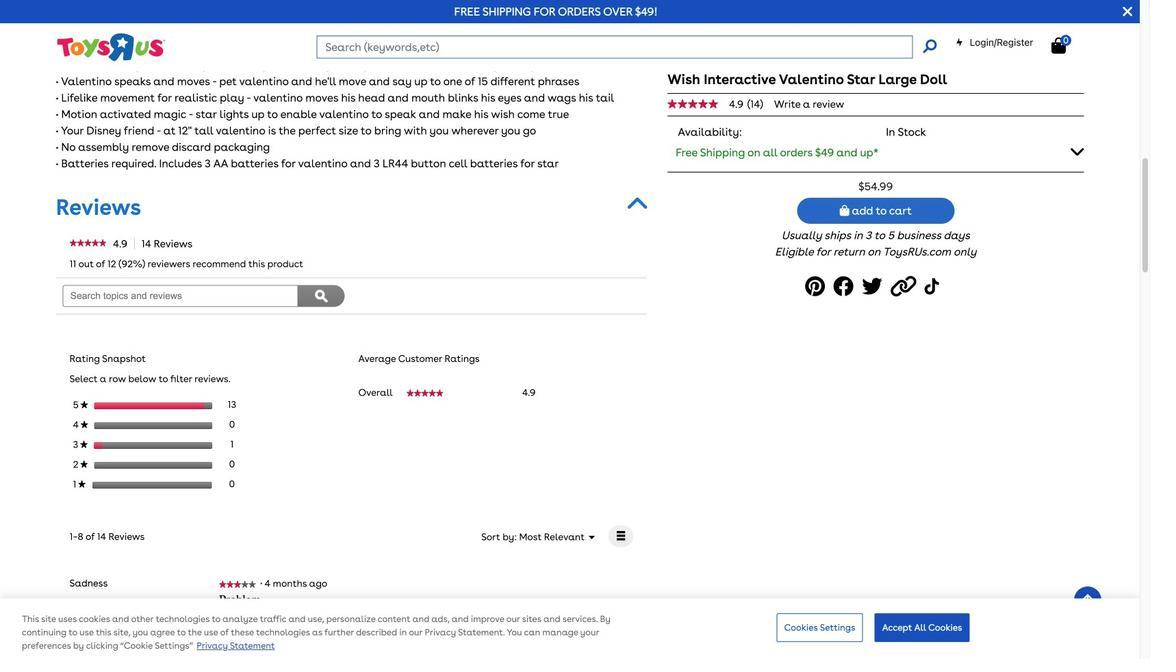 Task type: describe. For each thing, give the bounding box(es) containing it.
tiktok image
[[925, 271, 943, 302]]

1 horizontal spatial shopping bag image
[[1052, 37, 1067, 54]]

Search topics and reviews text field
[[63, 285, 298, 307]]



Task type: vqa. For each thing, say whether or not it's contained in the screenshot.
Login/Register
no



Task type: locate. For each thing, give the bounding box(es) containing it.
list
[[70, 615, 107, 641]]

Search topics and reviews search region search field
[[56, 278, 352, 314]]

toys r us image
[[56, 32, 165, 63]]

0 vertical spatial shopping bag image
[[1052, 37, 1067, 54]]

1 vertical spatial shopping bag image
[[840, 205, 850, 216]]

None search field
[[317, 36, 937, 59]]

0 horizontal spatial shopping bag image
[[840, 205, 850, 216]]

shopping bag image
[[1052, 37, 1067, 54], [840, 205, 850, 216]]

Enter Keyword or Item No. search field
[[317, 36, 913, 59]]

copy a link to wish interactive valentino star large doll image
[[891, 271, 921, 302]]

share wish interactive valentino star large doll on facebook image
[[834, 271, 858, 302]]

alert
[[70, 531, 149, 543]]

close button image
[[1124, 4, 1133, 19]]

share a link to wish interactive valentino star large doll on twitter image
[[863, 271, 887, 302]]

create a pinterest pin for wish interactive valentino star large doll image
[[806, 271, 830, 302]]



